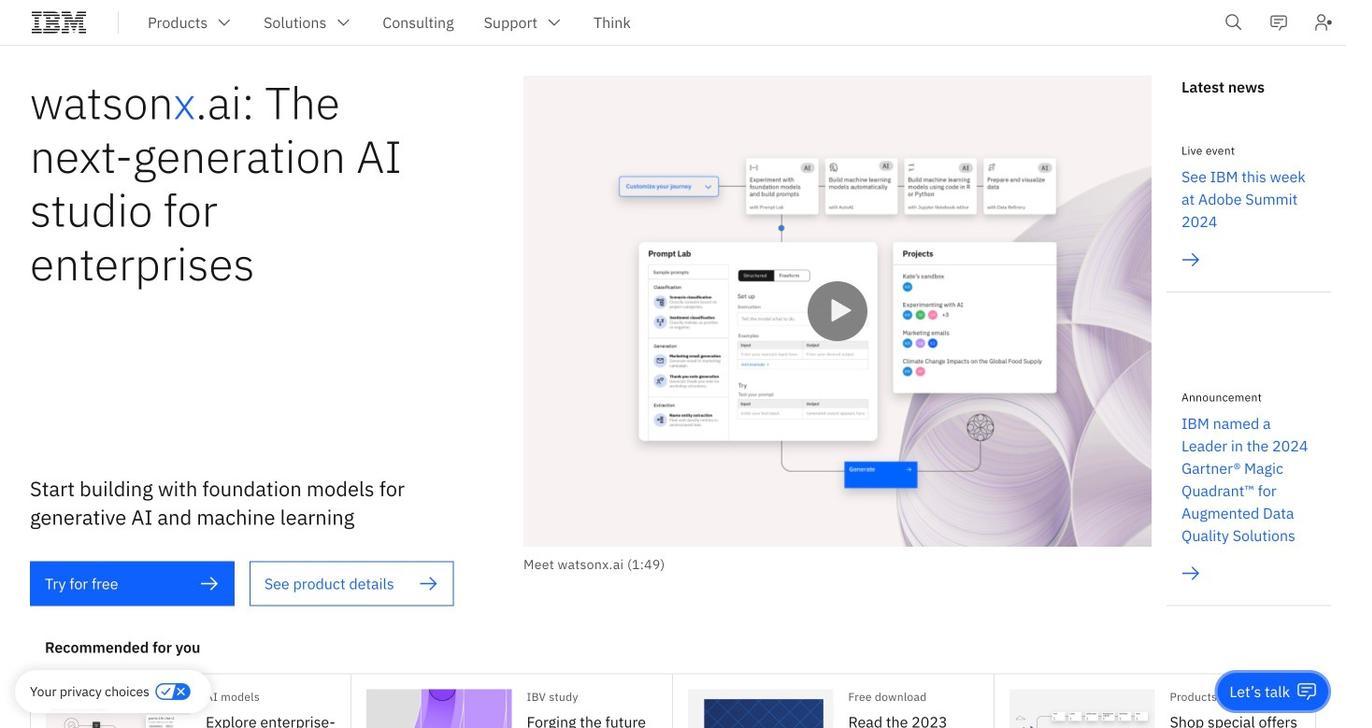 Task type: describe. For each thing, give the bounding box(es) containing it.
let's talk element
[[1230, 682, 1290, 702]]



Task type: locate. For each thing, give the bounding box(es) containing it.
your privacy choices element
[[30, 682, 150, 702]]



